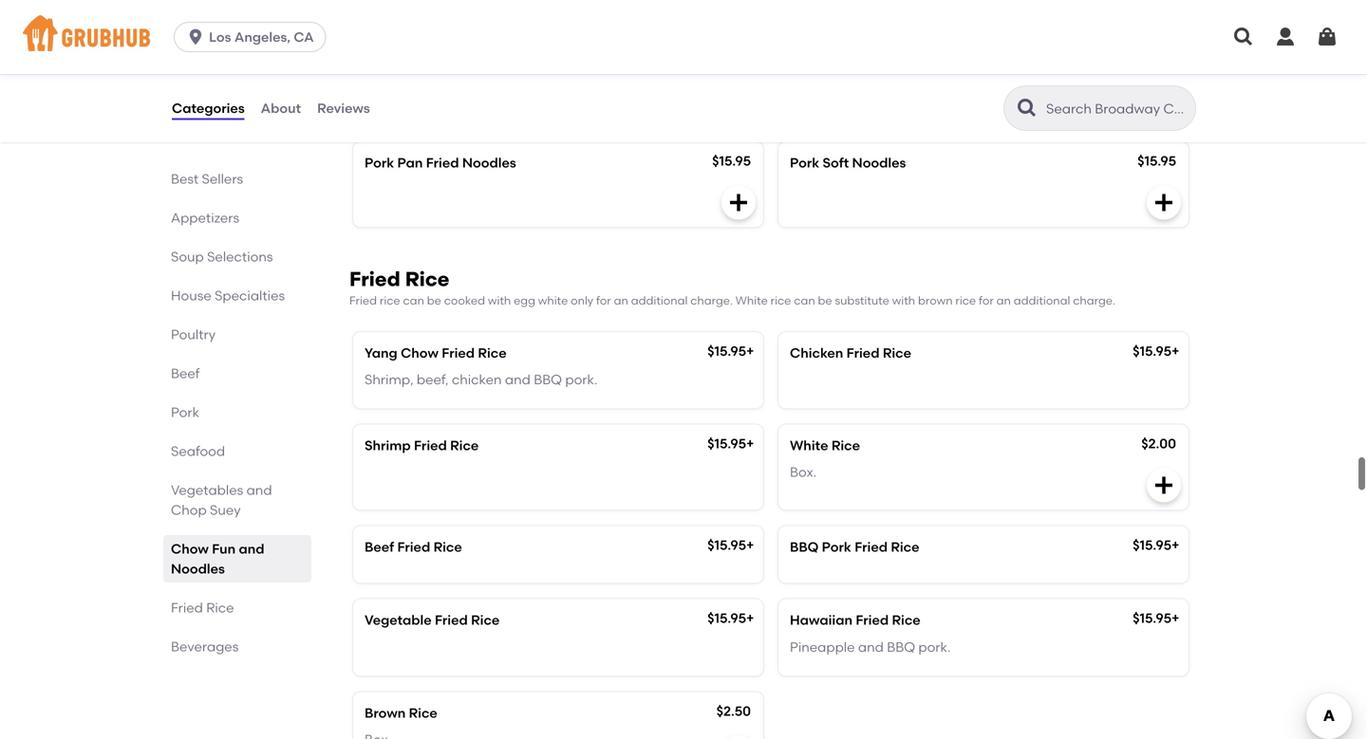 Task type: vqa. For each thing, say whether or not it's contained in the screenshot.
Box.
yes



Task type: locate. For each thing, give the bounding box(es) containing it.
bbq down hawaiian fried rice
[[887, 639, 915, 656]]

0 horizontal spatial bbq
[[534, 372, 562, 388]]

pork left soft
[[790, 155, 820, 171]]

only
[[571, 294, 594, 308]]

rice up the vegetable fried rice
[[434, 539, 462, 555]]

$15.95 + for shrimp fried rice
[[707, 436, 754, 452]]

rice
[[380, 294, 400, 308], [771, 294, 791, 308], [956, 294, 976, 308]]

2 can from the left
[[794, 294, 815, 308]]

pineapple and bbq pork.
[[790, 639, 951, 656]]

beef up vegetable
[[365, 539, 394, 555]]

vegetables
[[171, 482, 243, 498]]

house
[[171, 288, 211, 304]]

rice right brown
[[956, 294, 976, 308]]

1 vertical spatial white
[[790, 438, 828, 454]]

0 horizontal spatial can
[[403, 294, 424, 308]]

poultry
[[171, 327, 216, 343]]

be
[[427, 294, 441, 308], [818, 294, 832, 308]]

chicken fried rice
[[790, 345, 911, 361]]

specialties
[[215, 288, 285, 304]]

soup selections
[[171, 249, 273, 265]]

1 charge. from the left
[[690, 294, 733, 308]]

Search Broadway Cuisine search field
[[1044, 100, 1190, 118]]

brown rice
[[365, 705, 438, 721]]

pork left pan
[[365, 155, 394, 171]]

2 horizontal spatial noodles
[[852, 155, 906, 171]]

1 vertical spatial chow
[[171, 541, 209, 557]]

noodles for pork pan fried noodles
[[462, 155, 516, 171]]

for
[[596, 294, 611, 308], [979, 294, 994, 308]]

be left substitute
[[818, 294, 832, 308]]

noodles right pan
[[462, 155, 516, 171]]

rice down substitute
[[883, 345, 911, 361]]

and right chicken
[[505, 372, 531, 388]]

beef for beef fried rice
[[365, 539, 394, 555]]

rice up cooked
[[405, 267, 450, 291]]

an right only
[[614, 294, 628, 308]]

svg image inside los angeles, ca button
[[186, 28, 205, 47]]

bbq down "box." at the right of the page
[[790, 539, 819, 555]]

reviews button
[[316, 74, 371, 142]]

0 horizontal spatial for
[[596, 294, 611, 308]]

pork soft noodles
[[790, 155, 906, 171]]

categories
[[172, 100, 245, 116]]

$15.95 + for chicken fried rice
[[1133, 343, 1180, 359]]

+ for shrimp fried rice
[[746, 436, 754, 452]]

bbq pork fried rice
[[790, 539, 920, 555]]

be left cooked
[[427, 294, 441, 308]]

rice up hawaiian fried rice
[[891, 539, 920, 555]]

noodles inside chow fun and noodles
[[171, 561, 225, 577]]

with left egg
[[488, 294, 511, 308]]

charge.
[[690, 294, 733, 308], [1073, 294, 1116, 308]]

pork for pork soft noodles
[[790, 155, 820, 171]]

pork up hawaiian
[[822, 539, 852, 555]]

rice up chicken
[[771, 294, 791, 308]]

0 vertical spatial bbq
[[534, 372, 562, 388]]

fried
[[426, 155, 459, 171], [349, 267, 400, 291], [349, 294, 377, 308], [442, 345, 475, 361], [847, 345, 880, 361], [414, 438, 447, 454], [397, 539, 430, 555], [855, 539, 888, 555], [171, 600, 203, 616], [435, 613, 468, 629], [856, 613, 889, 629]]

and
[[505, 372, 531, 388], [246, 482, 272, 498], [239, 541, 264, 557], [858, 639, 884, 656]]

rice down chicken fried rice
[[832, 438, 860, 454]]

categories button
[[171, 74, 246, 142]]

0 vertical spatial pork.
[[565, 372, 598, 388]]

with left brown
[[892, 294, 915, 308]]

ca
[[294, 29, 314, 45]]

1 be from the left
[[427, 294, 441, 308]]

noodles right soft
[[852, 155, 906, 171]]

1 horizontal spatial rice
[[771, 294, 791, 308]]

3 rice from the left
[[956, 294, 976, 308]]

1 horizontal spatial with
[[892, 294, 915, 308]]

rice up yang
[[380, 294, 400, 308]]

with
[[488, 294, 511, 308], [892, 294, 915, 308]]

suey
[[210, 502, 241, 518]]

rice right vegetable
[[471, 613, 500, 629]]

2 horizontal spatial bbq
[[887, 639, 915, 656]]

noodles down the fun
[[171, 561, 225, 577]]

yang chow fried rice
[[365, 345, 507, 361]]

svg image
[[1232, 26, 1255, 48], [1316, 26, 1339, 48], [1153, 90, 1175, 112], [1153, 474, 1175, 497]]

white
[[736, 294, 768, 308], [790, 438, 828, 454]]

1 horizontal spatial beef
[[365, 539, 394, 555]]

0 vertical spatial chow
[[401, 345, 439, 361]]

for right only
[[596, 294, 611, 308]]

1 horizontal spatial can
[[794, 294, 815, 308]]

and right the fun
[[239, 541, 264, 557]]

beef fried rice
[[365, 539, 462, 555]]

$2.50
[[717, 703, 751, 719]]

+
[[746, 343, 754, 359], [1172, 343, 1180, 359], [746, 436, 754, 452], [746, 537, 754, 553], [1172, 537, 1180, 553], [746, 611, 754, 627], [1172, 611, 1180, 627]]

svg image
[[1274, 26, 1297, 48], [186, 28, 205, 47], [727, 191, 750, 214], [1153, 191, 1175, 214]]

1 horizontal spatial be
[[818, 294, 832, 308]]

+ for beef fried rice
[[746, 537, 754, 553]]

appetizers
[[171, 210, 239, 226]]

for right brown
[[979, 294, 994, 308]]

white inside the fried rice fried rice can be cooked with egg white only for an additional charge. white rice can be substitute with brown rice for an additional charge.
[[736, 294, 768, 308]]

0 horizontal spatial rice
[[380, 294, 400, 308]]

beef down poultry
[[171, 366, 200, 382]]

0 horizontal spatial white
[[736, 294, 768, 308]]

0 vertical spatial white
[[736, 294, 768, 308]]

0 vertical spatial beef
[[171, 366, 200, 382]]

0 horizontal spatial beef
[[171, 366, 200, 382]]

0 horizontal spatial an
[[614, 294, 628, 308]]

pork. down hawaiian fried rice
[[918, 639, 951, 656]]

2 rice from the left
[[771, 294, 791, 308]]

1 horizontal spatial charge.
[[1073, 294, 1116, 308]]

pork
[[365, 155, 394, 171], [790, 155, 820, 171], [171, 404, 199, 421], [822, 539, 852, 555]]

main navigation navigation
[[0, 0, 1367, 74]]

an
[[614, 294, 628, 308], [997, 294, 1011, 308]]

1 can from the left
[[403, 294, 424, 308]]

los
[[209, 29, 231, 45]]

1 horizontal spatial bbq
[[790, 539, 819, 555]]

chow left the fun
[[171, 541, 209, 557]]

chicken
[[790, 345, 843, 361]]

and right vegetables
[[246, 482, 272, 498]]

1 horizontal spatial white
[[790, 438, 828, 454]]

soup
[[171, 249, 204, 265]]

chow
[[401, 345, 439, 361], [171, 541, 209, 557]]

white
[[538, 294, 568, 308]]

shrimp
[[365, 438, 411, 454]]

pork pan fried noodles
[[365, 155, 516, 171]]

shrimp fried rice
[[365, 438, 479, 454]]

white rice
[[790, 438, 860, 454]]

pork up the seafood
[[171, 404, 199, 421]]

can left cooked
[[403, 294, 424, 308]]

shrimp, beef, chicken and bbq pork.
[[365, 372, 598, 388]]

and inside vegetables and chop suey
[[246, 482, 272, 498]]

bbq right chicken
[[534, 372, 562, 388]]

pork.
[[565, 372, 598, 388], [918, 639, 951, 656]]

additional
[[631, 294, 688, 308], [1014, 294, 1070, 308]]

rice up shrimp, beef, chicken and bbq pork.
[[478, 345, 507, 361]]

2 horizontal spatial rice
[[956, 294, 976, 308]]

beef for beef
[[171, 366, 200, 382]]

0 horizontal spatial pork.
[[565, 372, 598, 388]]

$2.00
[[1141, 436, 1176, 452]]

beef
[[171, 366, 200, 382], [365, 539, 394, 555]]

+ for chicken fried rice
[[1172, 343, 1180, 359]]

1 vertical spatial beef
[[365, 539, 394, 555]]

rice
[[405, 267, 450, 291], [478, 345, 507, 361], [883, 345, 911, 361], [450, 438, 479, 454], [832, 438, 860, 454], [434, 539, 462, 555], [891, 539, 920, 555], [206, 600, 234, 616], [471, 613, 500, 629], [892, 613, 921, 629], [409, 705, 438, 721]]

rice inside the fried rice fried rice can be cooked with egg white only for an additional charge. white rice can be substitute with brown rice for an additional charge.
[[405, 267, 450, 291]]

$15.95 +
[[707, 343, 754, 359], [1133, 343, 1180, 359], [707, 436, 754, 452], [707, 537, 754, 553], [1133, 537, 1180, 553], [707, 611, 754, 627], [1133, 611, 1180, 627]]

1 horizontal spatial noodles
[[462, 155, 516, 171]]

1 horizontal spatial an
[[997, 294, 1011, 308]]

1 horizontal spatial additional
[[1014, 294, 1070, 308]]

bbq
[[534, 372, 562, 388], [790, 539, 819, 555], [887, 639, 915, 656]]

substitute
[[835, 294, 890, 308]]

soft
[[823, 155, 849, 171]]

noodles
[[462, 155, 516, 171], [852, 155, 906, 171], [171, 561, 225, 577]]

+ for bbq pork fried rice
[[1172, 537, 1180, 553]]

can
[[403, 294, 424, 308], [794, 294, 815, 308]]

0 horizontal spatial charge.
[[690, 294, 733, 308]]

can up chicken
[[794, 294, 815, 308]]

about button
[[260, 74, 302, 142]]

pork. down only
[[565, 372, 598, 388]]

an right brown
[[997, 294, 1011, 308]]

0 horizontal spatial chow
[[171, 541, 209, 557]]

best
[[171, 171, 199, 187]]

vegetable fried rice
[[365, 613, 500, 629]]

fried rice
[[171, 600, 234, 616]]

0 horizontal spatial noodles
[[171, 561, 225, 577]]

2 with from the left
[[892, 294, 915, 308]]

$15.95
[[712, 153, 751, 169], [1138, 153, 1176, 169], [707, 343, 746, 359], [1133, 343, 1172, 359], [707, 436, 746, 452], [707, 537, 746, 553], [1133, 537, 1172, 553], [707, 611, 746, 627], [1133, 611, 1172, 627]]

0 horizontal spatial additional
[[631, 294, 688, 308]]

yang
[[365, 345, 398, 361]]

1 horizontal spatial pork.
[[918, 639, 951, 656]]

1 vertical spatial bbq
[[790, 539, 819, 555]]

chow up beef,
[[401, 345, 439, 361]]

pork for pork pan fried noodles
[[365, 155, 394, 171]]

0 horizontal spatial with
[[488, 294, 511, 308]]

angeles,
[[234, 29, 291, 45]]

about
[[261, 100, 301, 116]]

hawaiian
[[790, 613, 853, 629]]

0 horizontal spatial be
[[427, 294, 441, 308]]

$15.95 + for bbq pork fried rice
[[1133, 537, 1180, 553]]

1 horizontal spatial for
[[979, 294, 994, 308]]



Task type: describe. For each thing, give the bounding box(es) containing it.
rice down chicken
[[450, 438, 479, 454]]

1 with from the left
[[488, 294, 511, 308]]

2 charge. from the left
[[1073, 294, 1116, 308]]

los angeles, ca
[[209, 29, 314, 45]]

and inside chow fun and noodles
[[239, 541, 264, 557]]

1 for from the left
[[596, 294, 611, 308]]

reviews
[[317, 100, 370, 116]]

2 an from the left
[[997, 294, 1011, 308]]

chow fun and noodles
[[171, 541, 264, 577]]

fried rice fried rice can be cooked with egg white only for an additional charge. white rice can be substitute with brown rice for an additional charge.
[[349, 267, 1116, 308]]

rice up pineapple and bbq pork.
[[892, 613, 921, 629]]

$15.95 + for vegetable fried rice
[[707, 611, 754, 627]]

rice right brown
[[409, 705, 438, 721]]

hawaiian fried rice
[[790, 613, 921, 629]]

chow inside chow fun and noodles
[[171, 541, 209, 557]]

and down hawaiian fried rice
[[858, 639, 884, 656]]

2 be from the left
[[818, 294, 832, 308]]

2 vertical spatial bbq
[[887, 639, 915, 656]]

pineapple
[[790, 639, 855, 656]]

1 vertical spatial pork.
[[918, 639, 951, 656]]

rice up beverages
[[206, 600, 234, 616]]

selections
[[207, 249, 273, 265]]

vegetables and chop suey
[[171, 482, 272, 518]]

vegetable
[[365, 613, 432, 629]]

+ for vegetable fried rice
[[746, 611, 754, 627]]

box.
[[790, 464, 817, 481]]

2 additional from the left
[[1014, 294, 1070, 308]]

search icon image
[[1016, 97, 1039, 120]]

cooked
[[444, 294, 485, 308]]

house specialties
[[171, 288, 285, 304]]

pork for pork
[[171, 404, 199, 421]]

beverages
[[171, 639, 239, 655]]

1 an from the left
[[614, 294, 628, 308]]

fun
[[212, 541, 236, 557]]

seafood
[[171, 443, 225, 460]]

egg
[[514, 294, 535, 308]]

sellers
[[202, 171, 243, 187]]

chicken
[[452, 372, 502, 388]]

2 for from the left
[[979, 294, 994, 308]]

chop
[[171, 502, 207, 518]]

beef,
[[417, 372, 449, 388]]

$15.95 + for beef fried rice
[[707, 537, 754, 553]]

brown
[[918, 294, 953, 308]]

pan
[[397, 155, 423, 171]]

noodles for chow fun and noodles
[[171, 561, 225, 577]]

1 additional from the left
[[631, 294, 688, 308]]

brown
[[365, 705, 406, 721]]

los angeles, ca button
[[174, 22, 334, 52]]

best sellers
[[171, 171, 243, 187]]

shrimp,
[[365, 372, 414, 388]]

1 horizontal spatial chow
[[401, 345, 439, 361]]

1 rice from the left
[[380, 294, 400, 308]]



